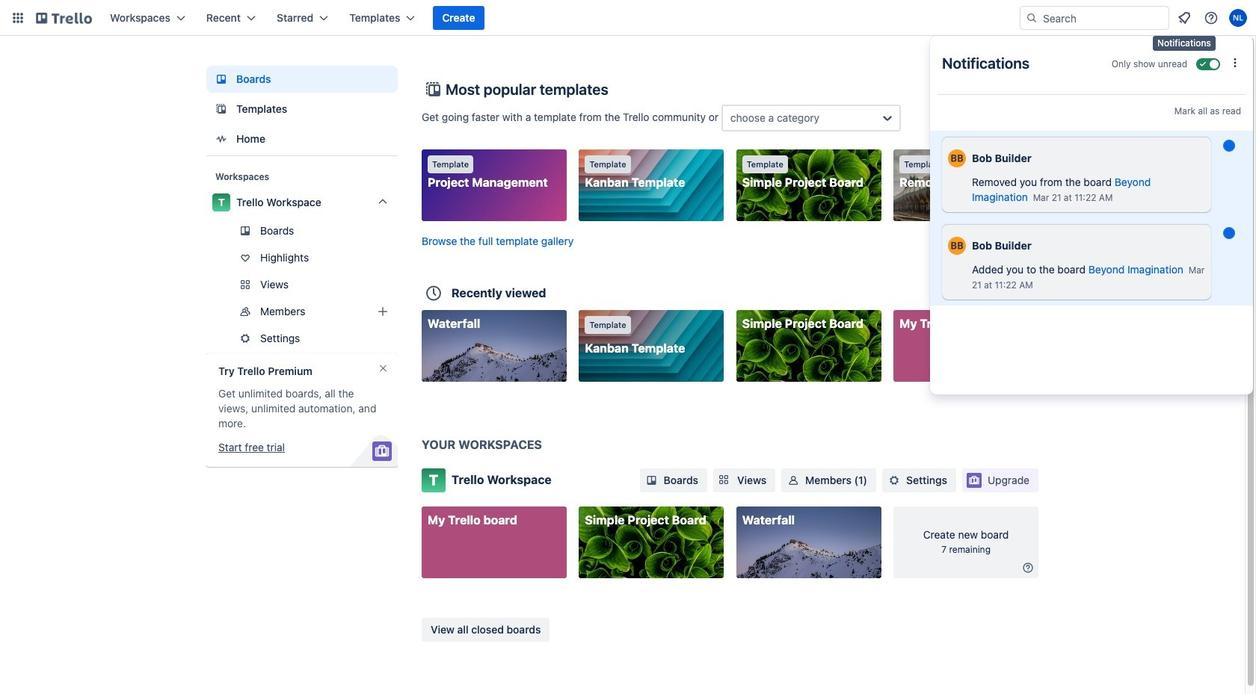 Task type: describe. For each thing, give the bounding box(es) containing it.
0 notifications image
[[1175, 9, 1193, 27]]

back to home image
[[36, 6, 92, 30]]

2 sm image from the left
[[887, 473, 902, 488]]

template board image
[[212, 100, 230, 118]]

Search field
[[1038, 7, 1169, 28]]

bob builder (bobbuilder40) image
[[948, 235, 966, 257]]

open information menu image
[[1204, 10, 1219, 25]]

search image
[[1026, 12, 1038, 24]]

add image
[[374, 303, 392, 321]]

0 vertical spatial sm image
[[786, 473, 801, 488]]



Task type: vqa. For each thing, say whether or not it's contained in the screenshot.
template board "icon" in the left of the page
yes



Task type: locate. For each thing, give the bounding box(es) containing it.
bob builder (bobbuilder40) image
[[948, 147, 966, 170]]

board image
[[212, 70, 230, 88]]

1 horizontal spatial sm image
[[887, 473, 902, 488]]

primary element
[[0, 0, 1256, 36]]

noah lott (noahlott1) image
[[1229, 9, 1247, 27]]

sm image
[[644, 473, 659, 488], [887, 473, 902, 488]]

1 horizontal spatial sm image
[[1021, 561, 1036, 576]]

home image
[[212, 130, 230, 148]]

1 sm image from the left
[[644, 473, 659, 488]]

1 vertical spatial sm image
[[1021, 561, 1036, 576]]

tooltip
[[1153, 36, 1216, 51]]

sm image
[[786, 473, 801, 488], [1021, 561, 1036, 576]]

0 horizontal spatial sm image
[[786, 473, 801, 488]]

0 horizontal spatial sm image
[[644, 473, 659, 488]]



